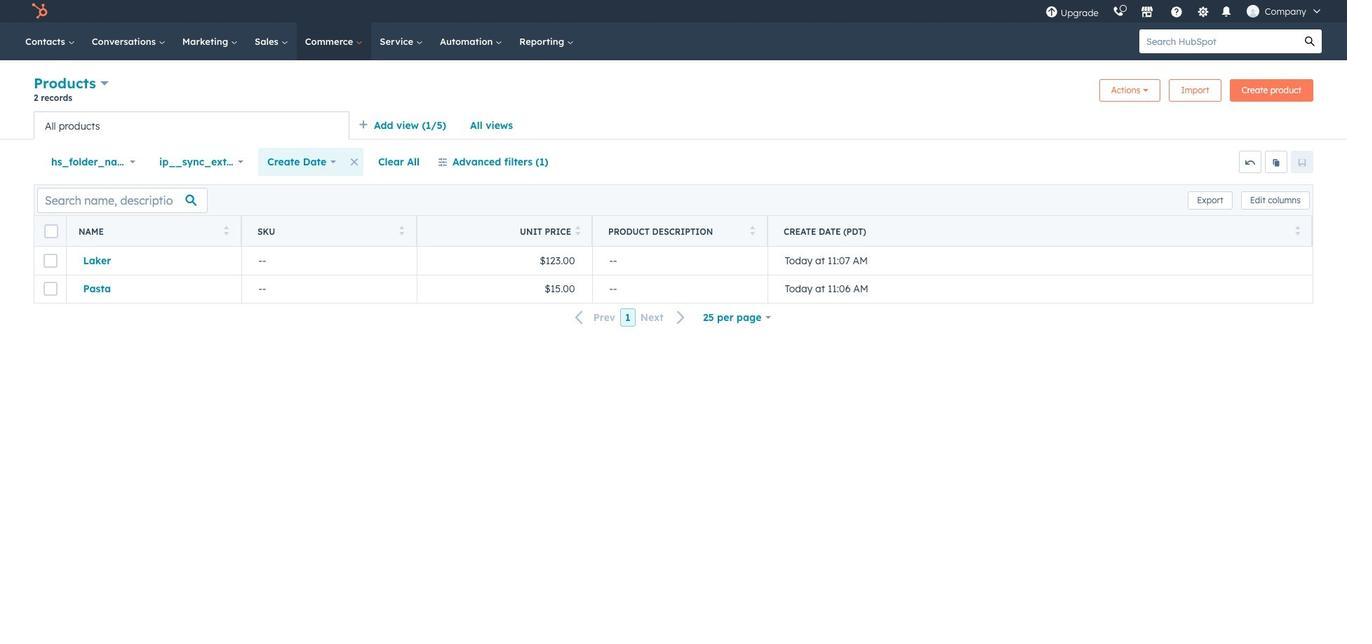 Task type: locate. For each thing, give the bounding box(es) containing it.
press to sort. element
[[223, 226, 229, 237], [399, 226, 404, 237], [575, 226, 581, 237], [750, 226, 755, 237], [1295, 226, 1300, 237]]

1 press to sort. image from the left
[[223, 226, 229, 235]]

1 horizontal spatial press to sort. image
[[750, 226, 755, 235]]

2 press to sort. image from the left
[[575, 226, 581, 235]]

press to sort. image
[[399, 226, 404, 235], [575, 226, 581, 235]]

5 press to sort. element from the left
[[1295, 226, 1300, 237]]

Search name, description, or SKU search field
[[37, 188, 208, 213]]

menu
[[1038, 0, 1330, 22]]

2 press to sort. image from the left
[[750, 226, 755, 235]]

0 horizontal spatial press to sort. image
[[223, 226, 229, 235]]

2 horizontal spatial press to sort. image
[[1295, 226, 1300, 235]]

0 horizontal spatial press to sort. image
[[399, 226, 404, 235]]

3 press to sort. image from the left
[[1295, 226, 1300, 235]]

press to sort. image
[[223, 226, 229, 235], [750, 226, 755, 235], [1295, 226, 1300, 235]]

jacob simon image
[[1247, 5, 1259, 18]]

press to sort. image for 2nd press to sort. 'element' from right
[[750, 226, 755, 235]]

1 press to sort. image from the left
[[399, 226, 404, 235]]

2 press to sort. element from the left
[[399, 226, 404, 237]]

banner
[[34, 73, 1313, 112]]

press to sort. image for first press to sort. 'element' from the right
[[1295, 226, 1300, 235]]

1 horizontal spatial press to sort. image
[[575, 226, 581, 235]]

4 press to sort. element from the left
[[750, 226, 755, 237]]

press to sort. image for third press to sort. 'element' from right
[[575, 226, 581, 235]]



Task type: describe. For each thing, give the bounding box(es) containing it.
press to sort. image for 2nd press to sort. 'element'
[[399, 226, 404, 235]]

pagination navigation
[[567, 309, 694, 327]]

marketplaces image
[[1141, 6, 1153, 19]]

press to sort. image for fifth press to sort. 'element' from right
[[223, 226, 229, 235]]

Search HubSpot search field
[[1139, 29, 1298, 53]]

3 press to sort. element from the left
[[575, 226, 581, 237]]

1 press to sort. element from the left
[[223, 226, 229, 237]]



Task type: vqa. For each thing, say whether or not it's contained in the screenshot.
fifth Press to sort. element from left Press to sort. icon
yes



